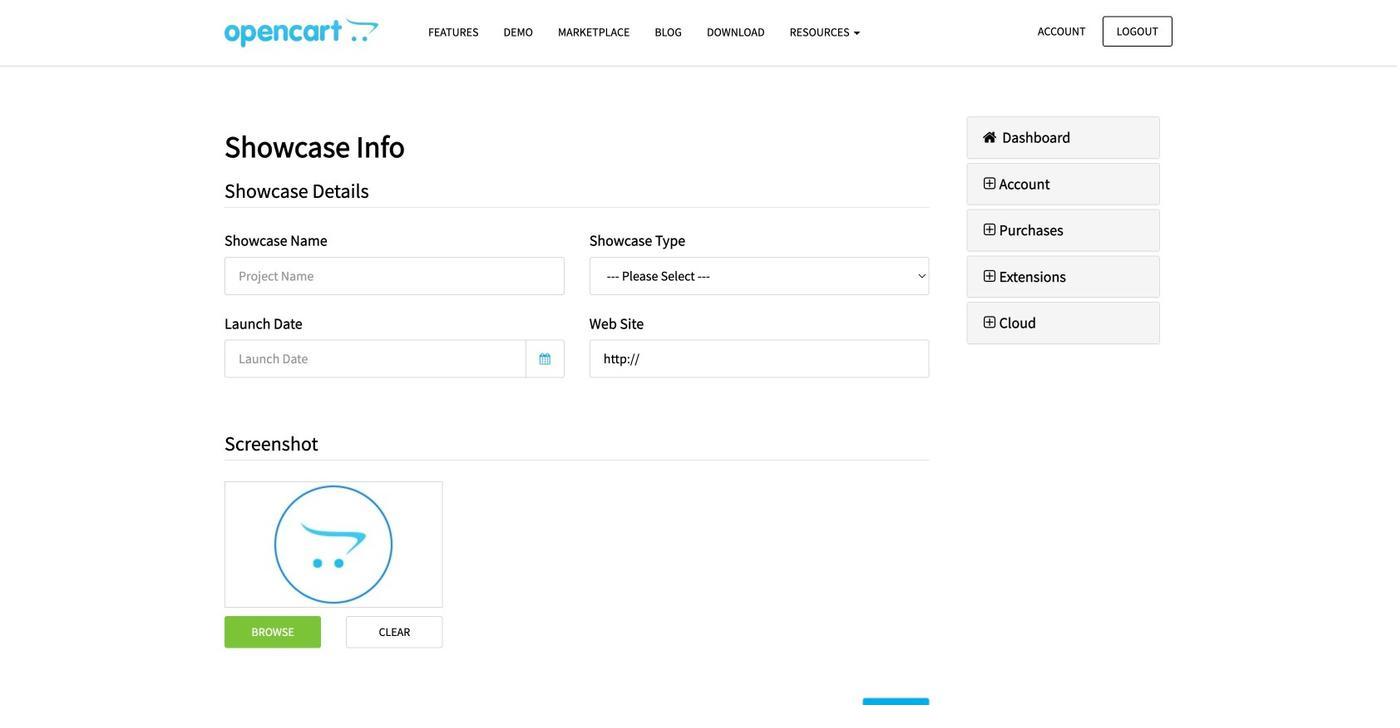 Task type: locate. For each thing, give the bounding box(es) containing it.
1 vertical spatial plus square o image
[[980, 223, 999, 238]]

plus square o image up plus square o image
[[980, 223, 999, 238]]

3 plus square o image from the top
[[980, 315, 999, 330]]

0 vertical spatial plus square o image
[[980, 176, 999, 191]]

Project Web Site text field
[[589, 340, 929, 378]]

plus square o image down home icon
[[980, 176, 999, 191]]

1 plus square o image from the top
[[980, 176, 999, 191]]

2 vertical spatial plus square o image
[[980, 315, 999, 330]]

2 plus square o image from the top
[[980, 223, 999, 238]]

calendar image
[[540, 353, 550, 365]]

plus square o image down plus square o image
[[980, 315, 999, 330]]

Project Name text field
[[225, 257, 564, 295]]

home image
[[980, 130, 999, 145]]

opencart - showcase image
[[225, 17, 378, 47]]

plus square o image
[[980, 176, 999, 191], [980, 223, 999, 238], [980, 315, 999, 330]]



Task type: vqa. For each thing, say whether or not it's contained in the screenshot.
home icon
yes



Task type: describe. For each thing, give the bounding box(es) containing it.
plus square o image
[[980, 269, 999, 284]]

Launch Date text field
[[225, 340, 526, 378]]



